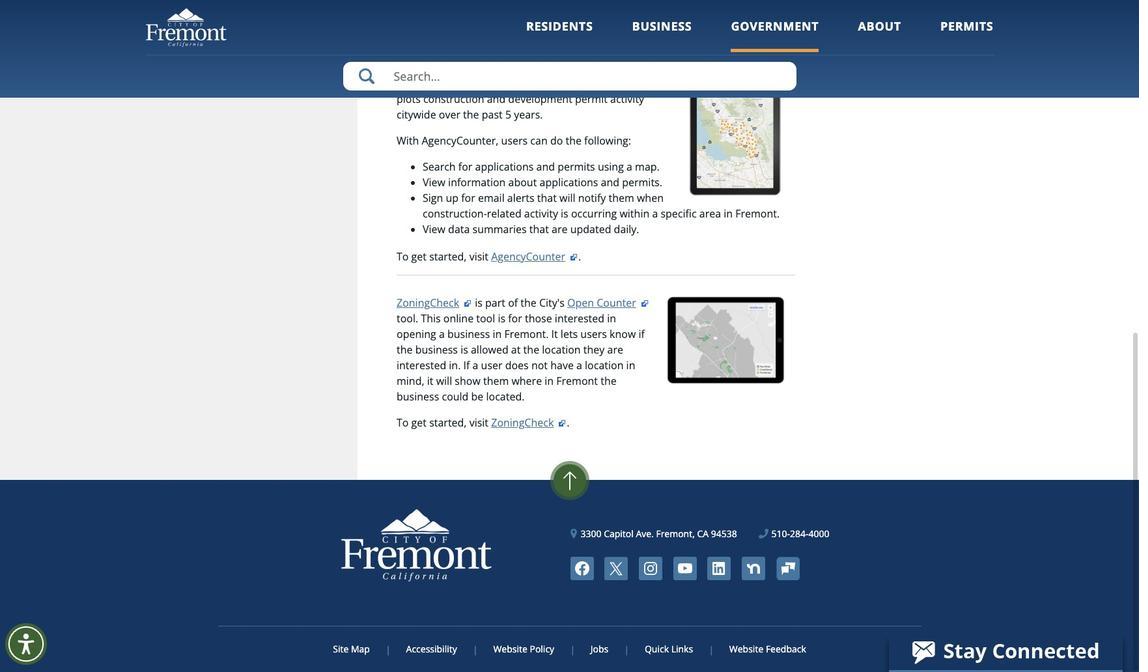Task type: vqa. For each thing, say whether or not it's contained in the screenshot.
activity inside The Search For Applications And Permits Using A Map. View Information About Applications And Permits. Sign Up For Email Alerts That Will Notify Them When Construction-Related Activity Is Occurring Within A Specific Area In Fremont. View Data Summaries That Are Updated Daily.
yes



Task type: locate. For each thing, give the bounding box(es) containing it.
business up in.
[[416, 343, 458, 357]]

2 horizontal spatial and
[[601, 175, 620, 190]]

to up tool.
[[397, 249, 409, 264]]

the down opening
[[397, 343, 413, 357]]

1 horizontal spatial agencycounter
[[491, 249, 566, 264]]

that inside is the city's new interactive map that plots construction and development permit activity citywide over the past 5 years.
[[645, 76, 665, 90]]

agencycounter link up 'construction'
[[397, 76, 484, 90]]

0 horizontal spatial users
[[502, 133, 528, 148]]

1 vertical spatial started,
[[430, 416, 467, 430]]

1 vertical spatial applications
[[540, 175, 598, 190]]

visit for agencycounter
[[470, 249, 489, 264]]

get down mind, in the bottom of the page
[[412, 416, 427, 430]]

it
[[552, 327, 558, 341]]

updated
[[571, 222, 612, 236]]

visit
[[470, 249, 489, 264], [470, 416, 489, 430]]

links
[[672, 643, 693, 655]]

0 vertical spatial are
[[552, 222, 568, 236]]

1 horizontal spatial activity
[[611, 92, 645, 106]]

1 vertical spatial zoningcheck link
[[491, 416, 567, 430]]

footer ig icon image
[[639, 557, 663, 580]]

map
[[351, 643, 370, 655]]

footer my icon image
[[776, 557, 800, 580]]

visit down "be" on the left
[[470, 416, 489, 430]]

2 to from the top
[[397, 416, 409, 430]]

is inside is the city's new interactive map that plots construction and development permit activity citywide over the past 5 years.
[[487, 76, 494, 90]]

3300 capitol ave. fremont, ca 94538 link
[[571, 527, 738, 541]]

1 horizontal spatial are
[[608, 343, 624, 357]]

0 vertical spatial city's
[[516, 76, 541, 90]]

1 vertical spatial users
[[581, 327, 607, 341]]

them down 'user'
[[483, 374, 509, 388]]

1 horizontal spatial location
[[585, 358, 624, 373]]

5
[[506, 107, 512, 122]]

0 vertical spatial zoningcheck link
[[397, 296, 472, 310]]

1 horizontal spatial them
[[609, 191, 635, 205]]

city's
[[516, 76, 541, 90], [540, 296, 565, 310]]

1 view from the top
[[423, 175, 446, 190]]

interested
[[555, 311, 605, 326], [397, 358, 446, 373]]

1 vertical spatial will
[[436, 374, 452, 388]]

website
[[494, 643, 528, 655], [730, 643, 764, 655]]

is part of the city's open counter tool. this online tool is for those interested in opening a business in fremont. it lets users know if the business is allowed at the location they are interested in. if a user does not have a location in mind, it will show them where in fremont the business could be located.
[[397, 296, 645, 404]]

1 horizontal spatial zoningcheck link
[[491, 416, 567, 430]]

in right area
[[724, 206, 733, 221]]

1 started, from the top
[[430, 249, 467, 264]]

0 vertical spatial started,
[[430, 249, 467, 264]]

city's inside is part of the city's open counter tool. this online tool is for those interested in opening a business in fremont. it lets users know if the business is allowed at the location they are interested in. if a user does not have a location in mind, it will show them where in fremont the business could be located.
[[540, 296, 565, 310]]

activity
[[611, 92, 645, 106], [524, 206, 558, 221]]

0 vertical spatial that
[[645, 76, 665, 90]]

for right up
[[461, 191, 476, 205]]

for up information on the left of the page
[[459, 160, 473, 174]]

permits
[[941, 18, 994, 34]]

location up have
[[542, 343, 581, 357]]

city's inside is the city's new interactive map that plots construction and development permit activity citywide over the past 5 years.
[[516, 76, 541, 90]]

2 vertical spatial and
[[601, 175, 620, 190]]

will right it
[[436, 374, 452, 388]]

0 vertical spatial activity
[[611, 92, 645, 106]]

0 vertical spatial will
[[560, 191, 576, 205]]

them up within
[[609, 191, 635, 205]]

2 website from the left
[[730, 643, 764, 655]]

1 vertical spatial to
[[397, 416, 409, 430]]

permits
[[558, 160, 595, 174]]

1 vertical spatial agencycounter
[[491, 249, 566, 264]]

quick
[[645, 643, 669, 655]]

footer nd icon image
[[742, 557, 766, 580]]

applications up about
[[475, 160, 534, 174]]

started, for zoningcheck
[[430, 416, 467, 430]]

a down this
[[439, 327, 445, 341]]

0 vertical spatial agencycounter
[[397, 76, 471, 90]]

0 vertical spatial visit
[[470, 249, 489, 264]]

0 vertical spatial interested
[[555, 311, 605, 326]]

0 vertical spatial them
[[609, 191, 635, 205]]

0 vertical spatial for
[[459, 160, 473, 174]]

business down mind, in the bottom of the page
[[397, 390, 439, 404]]

2 vertical spatial for
[[508, 311, 522, 326]]

a left map.
[[627, 160, 633, 174]]

past
[[482, 107, 503, 122]]

. down fremont
[[567, 416, 570, 430]]

1 vertical spatial activity
[[524, 206, 558, 221]]

that right map
[[645, 76, 665, 90]]

them inside is part of the city's open counter tool. this online tool is for those interested in opening a business in fremont. it lets users know if the business is allowed at the location they are interested in. if a user does not have a location in mind, it will show them where in fremont the business could be located.
[[483, 374, 509, 388]]

for
[[459, 160, 473, 174], [461, 191, 476, 205], [508, 311, 522, 326]]

2 visit from the top
[[470, 416, 489, 430]]

users inside is part of the city's open counter tool. this online tool is for those interested in opening a business in fremont. it lets users know if the business is allowed at the location they are interested in. if a user does not have a location in mind, it will show them where in fremont the business could be located.
[[581, 327, 607, 341]]

senate bill 9 (sb 9) information link
[[146, 77, 358, 102]]

plots
[[397, 92, 421, 106]]

website policy
[[494, 643, 555, 655]]

for down of
[[508, 311, 522, 326]]

visit down data
[[470, 249, 489, 264]]

know
[[610, 327, 636, 341]]

business down online
[[448, 327, 490, 341]]

1 vertical spatial .
[[567, 416, 570, 430]]

mapping
[[456, 47, 529, 70]]

summaries
[[473, 222, 527, 236]]

get down construction-
[[412, 249, 427, 264]]

if
[[639, 327, 645, 341]]

fremont. up the at
[[505, 327, 549, 341]]

. down updated
[[579, 249, 581, 264]]

1 vertical spatial for
[[461, 191, 476, 205]]

about link
[[858, 18, 902, 52]]

in
[[724, 206, 733, 221], [607, 311, 616, 326], [493, 327, 502, 341], [627, 358, 636, 373], [545, 374, 554, 388]]

a
[[627, 160, 633, 174], [653, 206, 658, 221], [439, 327, 445, 341], [473, 358, 479, 373], [577, 358, 582, 373]]

to down mind, in the bottom of the page
[[397, 416, 409, 430]]

0 horizontal spatial zoningcheck link
[[397, 296, 472, 310]]

the right do
[[566, 133, 582, 148]]

0 horizontal spatial website
[[494, 643, 528, 655]]

1 vertical spatial get
[[412, 416, 427, 430]]

1 vertical spatial zoningcheck
[[491, 416, 554, 430]]

zoningcheck link for is part of the city's
[[397, 296, 472, 310]]

that right alerts
[[537, 191, 557, 205]]

0 horizontal spatial applications
[[475, 160, 534, 174]]

.
[[579, 249, 581, 264], [567, 416, 570, 430]]

zoningcheck up this
[[397, 296, 459, 310]]

agencycounter down summaries
[[491, 249, 566, 264]]

that
[[645, 76, 665, 90], [537, 191, 557, 205], [530, 222, 549, 236]]

started, down data
[[430, 249, 467, 264]]

fremont.
[[736, 206, 780, 221], [505, 327, 549, 341]]

1 vertical spatial location
[[585, 358, 624, 373]]

0 vertical spatial to
[[397, 249, 409, 264]]

1 vertical spatial are
[[608, 343, 624, 357]]

1 horizontal spatial agencycounter link
[[491, 249, 579, 264]]

zoningcheck down located.
[[491, 416, 554, 430]]

1 horizontal spatial zoningcheck
[[491, 416, 554, 430]]

city's up those
[[540, 296, 565, 310]]

0 horizontal spatial and
[[487, 92, 506, 106]]

started, down could
[[430, 416, 467, 430]]

are left updated
[[552, 222, 568, 236]]

agencycounter
[[397, 76, 471, 90], [491, 249, 566, 264]]

2 get from the top
[[412, 416, 427, 430]]

users left can
[[502, 133, 528, 148]]

permits.
[[622, 175, 663, 190]]

website feedback
[[730, 643, 807, 655]]

for inside is part of the city's open counter tool. this online tool is for those interested in opening a business in fremont. it lets users know if the business is allowed at the location they are interested in. if a user does not have a location in mind, it will show them where in fremont the business could be located.
[[508, 311, 522, 326]]

policy
[[530, 643, 555, 655]]

view left data
[[423, 222, 446, 236]]

website for website feedback
[[730, 643, 764, 655]]

1 vertical spatial visit
[[470, 416, 489, 430]]

in inside the search for applications and permits using a map. view information about applications and permits. sign up for email alerts that will notify them when construction-related activity is occurring within a specific area in fremont. view data summaries that are updated daily.
[[724, 206, 733, 221]]

and down can
[[537, 160, 555, 174]]

sign
[[423, 191, 443, 205]]

1 horizontal spatial fremont.
[[736, 206, 780, 221]]

do
[[551, 133, 563, 148]]

view up sign
[[423, 175, 446, 190]]

it
[[427, 374, 434, 388]]

location down they
[[585, 358, 624, 373]]

city's up development
[[516, 76, 541, 90]]

and up past
[[487, 92, 506, 106]]

1 get from the top
[[412, 249, 427, 264]]

0 vertical spatial and
[[487, 92, 506, 106]]

tool
[[477, 311, 495, 326]]

ipad with zoningcheck map image
[[666, 295, 786, 385]]

1 vertical spatial interested
[[397, 358, 446, 373]]

1 horizontal spatial users
[[581, 327, 607, 341]]

are down know
[[608, 343, 624, 357]]

and down using
[[601, 175, 620, 190]]

1 vertical spatial fremont.
[[505, 327, 549, 341]]

columnusercontrol4 main content
[[390, 0, 802, 441]]

0 vertical spatial location
[[542, 343, 581, 357]]

1 vertical spatial city's
[[540, 296, 565, 310]]

users up they
[[581, 327, 607, 341]]

1 vertical spatial them
[[483, 374, 509, 388]]

1 horizontal spatial .
[[579, 249, 581, 264]]

0 vertical spatial view
[[423, 175, 446, 190]]

of
[[508, 296, 518, 310]]

the right of
[[521, 296, 537, 310]]

started,
[[430, 249, 467, 264], [430, 416, 467, 430]]

1 to from the top
[[397, 249, 409, 264]]

following:
[[585, 133, 631, 148]]

0 vertical spatial .
[[579, 249, 581, 264]]

0 horizontal spatial .
[[567, 416, 570, 430]]

zoningcheck link down located.
[[491, 416, 567, 430]]

that down alerts
[[530, 222, 549, 236]]

is down mapping
[[487, 76, 494, 90]]

0 vertical spatial business
[[448, 327, 490, 341]]

2 vertical spatial business
[[397, 390, 439, 404]]

zoningcheck link
[[397, 296, 472, 310], [491, 416, 567, 430]]

1 horizontal spatial applications
[[540, 175, 598, 190]]

1 horizontal spatial and
[[537, 160, 555, 174]]

interested up it
[[397, 358, 446, 373]]

1 vertical spatial view
[[423, 222, 446, 236]]

0 vertical spatial get
[[412, 249, 427, 264]]

zoningcheck link up this
[[397, 296, 472, 310]]

0 horizontal spatial will
[[436, 374, 452, 388]]

activity inside the search for applications and permits using a map. view information about applications and permits. sign up for email alerts that will notify them when construction-related activity is occurring within a specific area in fremont. view data summaries that are updated daily.
[[524, 206, 558, 221]]

are
[[552, 222, 568, 236], [608, 343, 624, 357]]

in down know
[[627, 358, 636, 373]]

up
[[446, 191, 459, 205]]

0 horizontal spatial are
[[552, 222, 568, 236]]

will left notify
[[560, 191, 576, 205]]

website left feedback
[[730, 643, 764, 655]]

applications down permits
[[540, 175, 598, 190]]

(sb
[[263, 83, 278, 96]]

applications
[[475, 160, 534, 174], [540, 175, 598, 190]]

email
[[478, 191, 505, 205]]

business
[[448, 327, 490, 341], [416, 343, 458, 357], [397, 390, 439, 404]]

website for website policy
[[494, 643, 528, 655]]

1 website from the left
[[494, 643, 528, 655]]

0 vertical spatial agencycounter link
[[397, 76, 484, 90]]

0 horizontal spatial zoningcheck
[[397, 296, 459, 310]]

fremont. right area
[[736, 206, 780, 221]]

tools
[[533, 47, 577, 70]]

is up if at the bottom of page
[[461, 343, 468, 357]]

over
[[439, 107, 461, 122]]

is left part on the top of the page
[[475, 296, 483, 310]]

0 horizontal spatial agencycounter
[[397, 76, 471, 90]]

the right fremont
[[601, 374, 617, 388]]

2 started, from the top
[[430, 416, 467, 430]]

9
[[255, 83, 261, 96]]

0 vertical spatial fremont.
[[736, 206, 780, 221]]

activity down alerts
[[524, 206, 558, 221]]

footer li icon image
[[708, 557, 731, 580]]

4000
[[809, 528, 830, 540]]

the down mapping
[[497, 76, 513, 90]]

mind,
[[397, 374, 425, 388]]

fremont,
[[656, 528, 695, 540]]

agencycounter link down summaries
[[491, 249, 579, 264]]

view
[[423, 175, 446, 190], [423, 222, 446, 236]]

could
[[442, 390, 469, 404]]

1 visit from the top
[[470, 249, 489, 264]]

activity down map
[[611, 92, 645, 106]]

fremont. inside is part of the city's open counter tool. this online tool is for those interested in opening a business in fremont. it lets users know if the business is allowed at the location they are interested in. if a user does not have a location in mind, it will show them where in fremont the business could be located.
[[505, 327, 549, 341]]

0 horizontal spatial activity
[[524, 206, 558, 221]]

website left "policy"
[[494, 643, 528, 655]]

1 horizontal spatial will
[[560, 191, 576, 205]]

is left occurring
[[561, 206, 569, 221]]

0 horizontal spatial agencycounter link
[[397, 76, 484, 90]]

about
[[509, 175, 537, 190]]

they
[[584, 343, 605, 357]]

0 vertical spatial zoningcheck
[[397, 296, 459, 310]]

open
[[568, 296, 594, 310]]

1 vertical spatial and
[[537, 160, 555, 174]]

1 horizontal spatial website
[[730, 643, 764, 655]]

interested down open
[[555, 311, 605, 326]]

agencycounter link
[[397, 76, 484, 90], [491, 249, 579, 264]]

agencycounter up 'construction'
[[397, 76, 471, 90]]

agencycounter,
[[422, 133, 499, 148]]

construction
[[424, 92, 485, 106]]

users
[[502, 133, 528, 148], [581, 327, 607, 341]]

0 horizontal spatial them
[[483, 374, 509, 388]]

0 horizontal spatial fremont.
[[505, 327, 549, 341]]



Task type: describe. For each thing, give the bounding box(es) containing it.
those
[[525, 311, 552, 326]]

site map
[[333, 643, 370, 655]]

development
[[509, 92, 573, 106]]

quick links
[[645, 643, 693, 655]]

0 vertical spatial applications
[[475, 160, 534, 174]]

ca
[[698, 528, 709, 540]]

does
[[505, 358, 529, 373]]

will inside the search for applications and permits using a map. view information about applications and permits. sign up for email alerts that will notify them when construction-related activity is occurring within a specific area in fremont. view data summaries that are updated daily.
[[560, 191, 576, 205]]

occurring
[[571, 206, 617, 221]]

accessibility link
[[389, 643, 474, 655]]

to for to get started, visit zoningcheck
[[397, 416, 409, 430]]

senate
[[205, 83, 236, 96]]

show
[[455, 374, 481, 388]]

1 vertical spatial business
[[416, 343, 458, 357]]

stay connected image
[[889, 634, 1122, 671]]

counter
[[597, 296, 637, 310]]

are inside the search for applications and permits using a map. view information about applications and permits. sign up for email alerts that will notify them when construction-related activity is occurring within a specific area in fremont. view data summaries that are updated daily.
[[552, 222, 568, 236]]

specific
[[661, 206, 697, 221]]

with agencycounter, users can do the following:
[[397, 133, 631, 148]]

site map link
[[333, 643, 387, 655]]

in down not
[[545, 374, 554, 388]]

related
[[487, 206, 522, 221]]

is the city's new interactive map that plots construction and development permit activity citywide over the past 5 years.
[[397, 76, 665, 122]]

3300 capitol ave. fremont, ca 94538
[[581, 528, 738, 540]]

510-
[[772, 528, 790, 540]]

to get started, visit agencycounter
[[397, 249, 566, 264]]

started, for agencycounter
[[430, 249, 467, 264]]

online
[[397, 47, 452, 70]]

them inside the search for applications and permits using a map. view information about applications and permits. sign up for email alerts that will notify them when construction-related activity is occurring within a specific area in fremont. view data summaries that are updated daily.
[[609, 191, 635, 205]]

1 vertical spatial that
[[537, 191, 557, 205]]

jobs
[[591, 643, 609, 655]]

new
[[544, 76, 564, 90]]

. for agencycounter
[[579, 249, 581, 264]]

user
[[481, 358, 503, 373]]

the right the at
[[524, 343, 540, 357]]

510-284-4000
[[772, 528, 830, 540]]

senate bill 9 (sb 9) information
[[205, 83, 345, 96]]

will inside is part of the city's open counter tool. this online tool is for those interested in opening a business in fremont. it lets users know if the business is allowed at the location they are interested in. if a user does not have a location in mind, it will show them where in fremont the business could be located.
[[436, 374, 452, 388]]

not
[[532, 358, 548, 373]]

1 horizontal spatial interested
[[555, 311, 605, 326]]

years.
[[514, 107, 543, 122]]

search for applications and permits using a map. view information about applications and permits. sign up for email alerts that will notify them when construction-related activity is occurring within a specific area in fremont. view data summaries that are updated daily.
[[423, 160, 780, 236]]

feedback
[[766, 643, 807, 655]]

government link
[[731, 18, 819, 52]]

to for to get started, visit agencycounter
[[397, 249, 409, 264]]

tool.
[[397, 311, 418, 326]]

Search text field
[[343, 62, 797, 91]]

if
[[464, 358, 470, 373]]

government
[[731, 18, 819, 34]]

permits link
[[941, 18, 994, 52]]

bill
[[239, 83, 253, 96]]

0 horizontal spatial interested
[[397, 358, 446, 373]]

residents
[[526, 18, 593, 34]]

visit for zoningcheck
[[470, 416, 489, 430]]

citywide
[[397, 107, 436, 122]]

business
[[632, 18, 692, 34]]

at
[[511, 343, 521, 357]]

where
[[512, 374, 542, 388]]

website feedback link
[[713, 643, 807, 655]]

be
[[471, 390, 484, 404]]

footer yt icon image
[[674, 557, 697, 580]]

2 view from the top
[[423, 222, 446, 236]]

a right if at the bottom of page
[[473, 358, 479, 373]]

in down open counter link
[[607, 311, 616, 326]]

footer fb icon image
[[571, 557, 594, 580]]

when
[[637, 191, 664, 205]]

510-284-4000 link
[[759, 527, 830, 541]]

area
[[700, 206, 721, 221]]

fremont
[[557, 374, 598, 388]]

get for to get started, visit zoningcheck
[[412, 416, 427, 430]]

0 horizontal spatial location
[[542, 343, 581, 357]]

94538
[[711, 528, 738, 540]]

about
[[858, 18, 902, 34]]

have
[[551, 358, 574, 373]]

3300
[[581, 528, 602, 540]]

site
[[333, 643, 349, 655]]

business link
[[632, 18, 692, 52]]

get for to get started, visit agencycounter
[[412, 249, 427, 264]]

the left past
[[463, 107, 479, 122]]

are inside is part of the city's open counter tool. this online tool is for those interested in opening a business in fremont. it lets users know if the business is allowed at the location they are interested in. if a user does not have a location in mind, it will show them where in fremont the business could be located.
[[608, 343, 624, 357]]

capitol
[[604, 528, 634, 540]]

within
[[620, 206, 650, 221]]

and inside is the city's new interactive map that plots construction and development permit activity citywide over the past 5 years.
[[487, 92, 506, 106]]

map
[[621, 76, 642, 90]]

9)
[[280, 83, 289, 96]]

permit
[[575, 92, 608, 106]]

data
[[448, 222, 470, 236]]

2 vertical spatial that
[[530, 222, 549, 236]]

a up fremont
[[577, 358, 582, 373]]

quick links link
[[628, 643, 710, 655]]

information
[[448, 175, 506, 190]]

is right tool
[[498, 311, 506, 326]]

allowed
[[471, 343, 509, 357]]

this
[[421, 311, 441, 326]]

online mapping tools
[[397, 47, 577, 70]]

to get started, visit zoningcheck
[[397, 416, 554, 430]]

is inside the search for applications and permits using a map. view information about applications and permits. sign up for email alerts that will notify them when construction-related activity is occurring within a specific area in fremont. view data summaries that are updated daily.
[[561, 206, 569, 221]]

information
[[291, 83, 345, 96]]

activity inside is the city's new interactive map that plots construction and development permit activity citywide over the past 5 years.
[[611, 92, 645, 106]]

residents link
[[526, 18, 593, 52]]

online
[[444, 311, 474, 326]]

accessibility
[[406, 643, 457, 655]]

footer tw icon image
[[605, 557, 628, 580]]

construction-
[[423, 206, 487, 221]]

fremont. inside the search for applications and permits using a map. view information about applications and permits. sign up for email alerts that will notify them when construction-related activity is occurring within a specific area in fremont. view data summaries that are updated daily.
[[736, 206, 780, 221]]

0 vertical spatial users
[[502, 133, 528, 148]]

search
[[423, 160, 456, 174]]

using
[[598, 160, 624, 174]]

. for zoningcheck
[[567, 416, 570, 430]]

agencycounter image
[[686, 68, 786, 195]]

1 vertical spatial agencycounter link
[[491, 249, 579, 264]]

in.
[[449, 358, 461, 373]]

part
[[485, 296, 506, 310]]

in up allowed
[[493, 327, 502, 341]]

a down when
[[653, 206, 658, 221]]

notify
[[578, 191, 606, 205]]

zoningcheck link for .
[[491, 416, 567, 430]]

284-
[[790, 528, 809, 540]]



